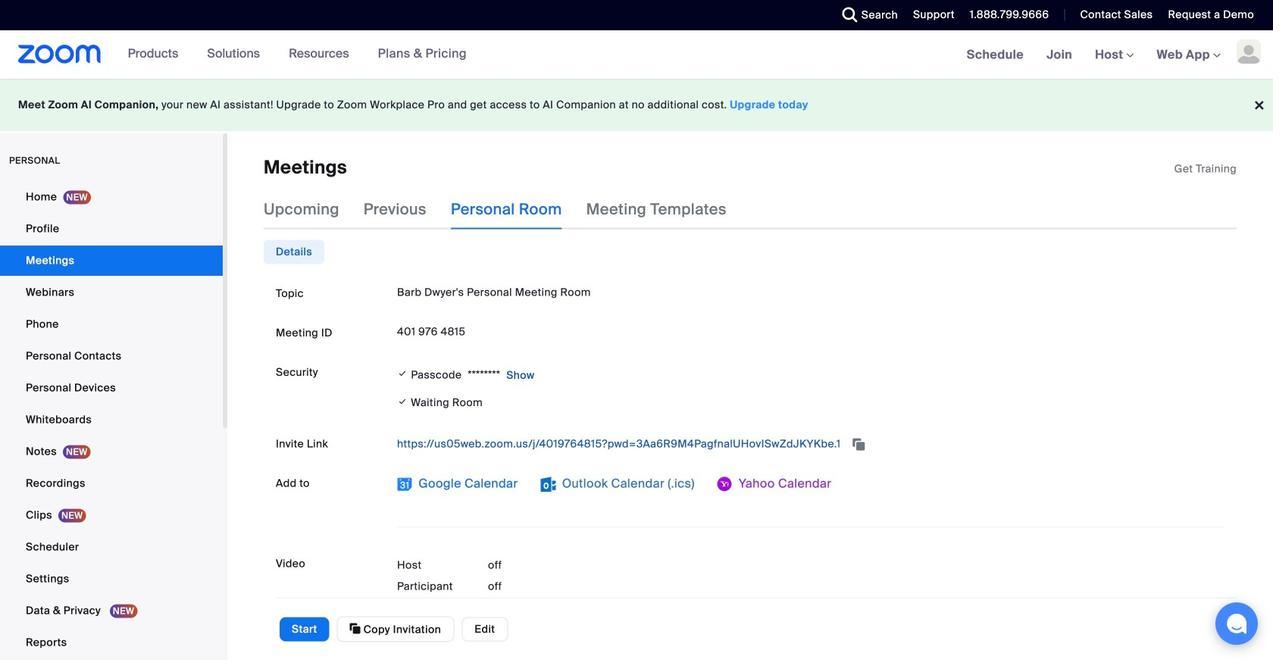 Task type: locate. For each thing, give the bounding box(es) containing it.
personal menu menu
[[0, 182, 223, 659]]

open chat image
[[1226, 613, 1248, 634]]

0 vertical spatial checked image
[[397, 366, 408, 381]]

banner
[[0, 30, 1273, 80]]

tab
[[264, 240, 324, 264]]

add to yahoo calendar image
[[718, 477, 733, 492]]

tab list
[[264, 240, 324, 264]]

add to outlook calendar (.ics) image
[[541, 477, 556, 492]]

1 vertical spatial checked image
[[397, 394, 408, 410]]

zoom logo image
[[18, 45, 101, 64]]

footer
[[0, 79, 1273, 131]]

checked image
[[397, 366, 408, 381], [397, 394, 408, 410]]

tabs of meeting tab list
[[264, 190, 751, 229]]

2 checked image from the top
[[397, 394, 408, 410]]

1 checked image from the top
[[397, 366, 408, 381]]

copy image
[[350, 622, 361, 636]]

meetings navigation
[[956, 30, 1273, 80]]

copy url image
[[851, 439, 867, 450]]

application
[[1175, 161, 1237, 177]]



Task type: describe. For each thing, give the bounding box(es) containing it.
add to google calendar image
[[397, 477, 412, 492]]

profile picture image
[[1237, 39, 1261, 64]]

product information navigation
[[101, 30, 478, 79]]



Task type: vqa. For each thing, say whether or not it's contained in the screenshot.
2nd Menu Item from the top
no



